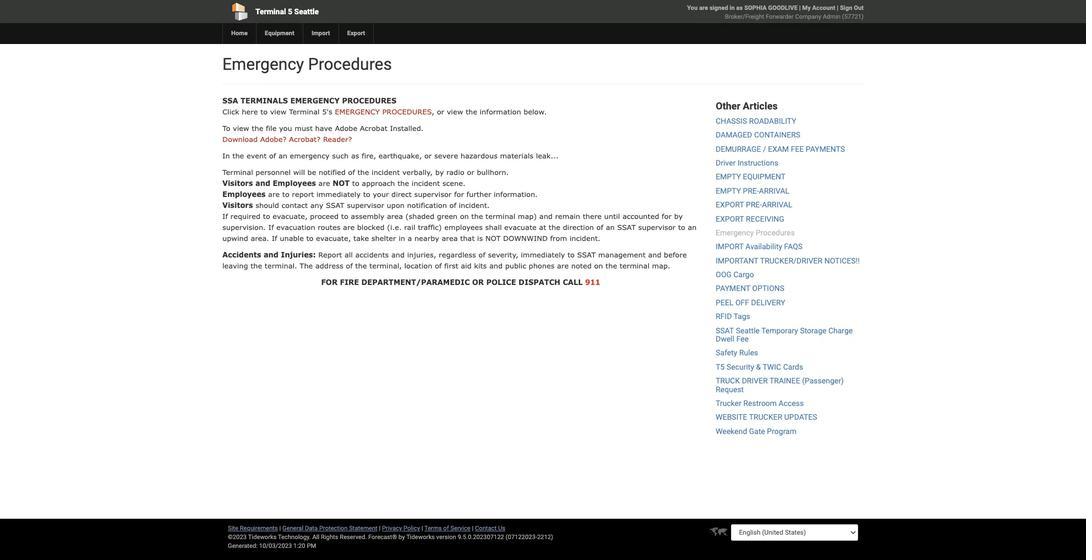 Task type: vqa. For each thing, say whether or not it's contained in the screenshot.
the rightmost for
yes



Task type: locate. For each thing, give the bounding box(es) containing it.
rights
[[321, 534, 338, 541]]

arrival up receiving
[[762, 201, 793, 209]]

0 vertical spatial seattle
[[294, 7, 319, 16]]

0 vertical spatial terminal
[[256, 7, 286, 16]]

2 vertical spatial terminal
[[223, 168, 253, 177]]

or right 'radio'
[[467, 168, 475, 177]]

are up should
[[268, 190, 280, 199]]

accounted
[[623, 212, 660, 221]]

on right noted
[[594, 262, 603, 270]]

0 vertical spatial emergency
[[290, 96, 340, 105]]

articles
[[743, 100, 778, 112]]

seattle inside terminal 5 seattle link
[[294, 7, 319, 16]]

0 vertical spatial on
[[460, 212, 469, 221]]

information
[[480, 107, 521, 116]]

are down notified
[[319, 179, 330, 188]]

procedures up 'emergency procedures' link
[[342, 96, 397, 105]]

driver instructions link
[[716, 159, 779, 167]]

1 horizontal spatial terminal
[[256, 7, 286, 16]]

security
[[727, 363, 755, 372]]

emergency down equipment link
[[223, 55, 304, 74]]

0 horizontal spatial employees
[[223, 190, 266, 199]]

be
[[308, 168, 316, 177]]

seattle right 5
[[294, 7, 319, 16]]

are left noted
[[557, 262, 569, 270]]

ssat up noted
[[578, 251, 596, 259]]

1 horizontal spatial seattle
[[736, 326, 760, 335]]

the
[[466, 107, 478, 116], [252, 124, 263, 133], [233, 151, 244, 160], [358, 168, 369, 177], [398, 179, 409, 188], [472, 212, 483, 221], [549, 223, 561, 232], [251, 262, 262, 270], [355, 262, 367, 270], [606, 262, 618, 270]]

terminal up must
[[289, 107, 320, 116]]

0 vertical spatial area
[[387, 212, 403, 221]]

at
[[539, 223, 547, 232]]

the down "accidents and injuries:"
[[251, 262, 262, 270]]

to up noted
[[568, 251, 575, 259]]

0 vertical spatial if
[[223, 212, 228, 221]]

supervisor down accounted
[[639, 223, 676, 232]]

admin
[[823, 13, 841, 20]]

0 vertical spatial procedures
[[342, 96, 397, 105]]

take
[[354, 234, 369, 243]]

request
[[716, 385, 744, 394]]

home
[[231, 30, 248, 37]]

terminal inside terminal personnel will be notified of the incident verbally, by radio or bullhorn. visitors and employees are not to approach the incident scene. employees are to report immediately to your direct supervisor for further information. visitors should contact any ssat supervisor upon notification of incident. if required to evacuate, proceed to assembly area (shaded green on the terminal map) and remain there until accounted for by supervision. if evacuation routes are blocked (i.e. rail traffic) employees shall evacuate at the direction of an ssat supervisor to an upwind area. if unable to evacuate, take shelter in a nearby area that is not downwind from incident.
[[486, 212, 516, 221]]

1 horizontal spatial an
[[606, 223, 615, 232]]

empty
[[716, 173, 741, 181], [716, 187, 741, 195]]

1 vertical spatial terminal
[[289, 107, 320, 116]]

in left a
[[399, 234, 405, 243]]

empty down the empty equipment link
[[716, 187, 741, 195]]

or right ,
[[437, 107, 445, 116]]

0 vertical spatial immediately
[[317, 190, 361, 199]]

not down shall
[[486, 234, 501, 243]]

2 visitors from the top
[[223, 201, 253, 210]]

and up at
[[540, 212, 553, 221]]

1 vertical spatial terminal
[[620, 262, 650, 270]]

ssat inside report all accidents and injuries, regardless of severity, immediately to ssat management and before leaving the terminal. the address of the terminal, location of first aid kits and public phones are noted on the terminal map.
[[578, 251, 596, 259]]

0 vertical spatial or
[[437, 107, 445, 116]]

supervisor up 'notification'
[[414, 190, 452, 199]]

0 vertical spatial not
[[333, 179, 350, 188]]

2 horizontal spatial supervisor
[[639, 223, 676, 232]]

and down severity,
[[490, 262, 503, 270]]

evacuate, down contact
[[273, 212, 308, 221]]

as inside you are signed in as sophia goodlive | my account | sign out broker/freight forwarder company admin (57721)
[[737, 4, 743, 12]]

0 horizontal spatial an
[[279, 151, 287, 160]]

trucker/driver
[[761, 256, 823, 265]]

to up contact
[[282, 190, 290, 199]]

by right accounted
[[675, 212, 683, 221]]

2 vertical spatial or
[[467, 168, 475, 177]]

terminal left 5
[[256, 7, 286, 16]]

1 vertical spatial incident.
[[570, 234, 601, 243]]

radio
[[447, 168, 465, 177]]

to inside report all accidents and injuries, regardless of severity, immediately to ssat management and before leaving the terminal. the address of the terminal, location of first aid kits and public phones are noted on the terminal map.
[[568, 251, 575, 259]]

ssa terminals emergency procedures click here to view terminal 5's emergency procedures , or view the information below.
[[223, 96, 547, 116]]

other articles chassis roadability damaged containers demurrage / exam fee payments driver instructions empty equipment empty pre-arrival export pre-arrival export receiving emergency procedures import availability faqs important trucker/driver notices!! oog cargo payment options peel off delivery rfid tags ssat seattle temporary storage charge dwell fee safety rules t5 security & twic cards truck driver trainee (passenger) request trucker restroom access website trucker updates weekend gate program
[[716, 100, 860, 436]]

if up area.
[[268, 223, 274, 232]]

2 horizontal spatial view
[[447, 107, 463, 116]]

0 vertical spatial empty
[[716, 173, 741, 181]]

1 vertical spatial evacuate,
[[316, 234, 351, 243]]

1 vertical spatial procedures
[[756, 229, 795, 237]]

availability
[[746, 243, 783, 251]]

on up employees
[[460, 212, 469, 221]]

procedures down export 'link'
[[308, 55, 392, 74]]

1 horizontal spatial in
[[730, 4, 735, 12]]

1 horizontal spatial area
[[442, 234, 458, 243]]

1 horizontal spatial employees
[[273, 179, 316, 188]]

export up export receiving link
[[716, 201, 744, 209]]

1 vertical spatial arrival
[[762, 201, 793, 209]]

2 horizontal spatial terminal
[[289, 107, 320, 116]]

1 horizontal spatial incident.
[[570, 234, 601, 243]]

site requirements link
[[228, 525, 278, 533]]

my
[[803, 4, 811, 12]]

the left 'information' at the left top of the page
[[466, 107, 478, 116]]

by inside the site requirements | general data protection statement | privacy policy | terms of service | contact us ©2023 tideworks technology. all rights reserved. forecast® by tideworks version 9.5.0.202307122 (07122023-2212) generated: 10/03/2023 1:20 pm
[[399, 534, 405, 541]]

sign out link
[[840, 4, 864, 12]]

map.
[[652, 262, 671, 270]]

immediately down notified
[[317, 190, 361, 199]]

0 horizontal spatial view
[[233, 124, 249, 133]]

2 vertical spatial by
[[399, 534, 405, 541]]

not down notified
[[333, 179, 350, 188]]

and
[[256, 179, 270, 188], [540, 212, 553, 221], [264, 251, 279, 259], [392, 251, 405, 259], [648, 251, 662, 259], [490, 262, 503, 270]]

1 export from the top
[[716, 201, 744, 209]]

pre- down the empty equipment link
[[743, 187, 759, 195]]

1 vertical spatial export
[[716, 215, 744, 223]]

911
[[586, 278, 601, 287]]

1 empty from the top
[[716, 173, 741, 181]]

of up kits
[[479, 251, 486, 259]]

1 horizontal spatial procedures
[[756, 229, 795, 237]]

below.
[[524, 107, 547, 116]]

demurrage / exam fee payments link
[[716, 145, 846, 153]]

0 vertical spatial procedures
[[308, 55, 392, 74]]

0 horizontal spatial not
[[333, 179, 350, 188]]

payment options link
[[716, 284, 785, 293]]

1 vertical spatial in
[[399, 234, 405, 243]]

1 vertical spatial not
[[486, 234, 501, 243]]

you
[[279, 124, 292, 133]]

emergency up adobe
[[335, 107, 380, 116]]

empty down driver
[[716, 173, 741, 181]]

delivery
[[752, 298, 786, 307]]

0 vertical spatial as
[[737, 4, 743, 12]]

hazardous
[[461, 151, 498, 160]]

report
[[292, 190, 314, 199]]

evacuate, down routes at the left top of page
[[316, 234, 351, 243]]

or inside ssa terminals emergency procedures click here to view terminal 5's emergency procedures , or view the information below.
[[437, 107, 445, 116]]

0 horizontal spatial emergency
[[223, 55, 304, 74]]

truck driver trainee (passenger) request link
[[716, 377, 844, 394]]

if left required
[[223, 212, 228, 221]]

terminal up shall
[[486, 212, 516, 221]]

as left fire,
[[351, 151, 359, 160]]

terminal inside terminal personnel will be notified of the incident verbally, by radio or bullhorn. visitors and employees are not to approach the incident scene. employees are to report immediately to your direct supervisor for further information. visitors should contact any ssat supervisor upon notification of incident. if required to evacuate, proceed to assembly area (shaded green on the terminal map) and remain there until accounted for by supervision. if evacuation routes are blocked (i.e. rail traffic) employees shall evacuate at the direction of an ssat supervisor to an upwind area. if unable to evacuate, take shelter in a nearby area that is not downwind from incident.
[[223, 168, 253, 177]]

fire
[[340, 278, 359, 287]]

terminal down management at the right of page
[[620, 262, 650, 270]]

leaving
[[223, 262, 248, 270]]

0 vertical spatial arrival
[[759, 187, 790, 195]]

click
[[223, 107, 239, 116]]

1 horizontal spatial immediately
[[521, 251, 565, 259]]

0 horizontal spatial supervisor
[[347, 201, 384, 210]]

1 vertical spatial for
[[662, 212, 672, 221]]

of up version
[[444, 525, 449, 533]]

1 vertical spatial immediately
[[521, 251, 565, 259]]

your
[[373, 190, 389, 199]]

acrobat
[[360, 124, 388, 133]]

0 horizontal spatial terminal
[[486, 212, 516, 221]]

0 vertical spatial visitors
[[223, 179, 253, 188]]

1 horizontal spatial not
[[486, 234, 501, 243]]

off
[[736, 298, 750, 307]]

1 horizontal spatial emergency
[[716, 229, 754, 237]]

incident. down the further
[[459, 201, 490, 210]]

0 vertical spatial incident
[[372, 168, 400, 177]]

or left severe
[[425, 151, 432, 160]]

0 horizontal spatial or
[[425, 151, 432, 160]]

(passenger)
[[803, 377, 844, 386]]

0 vertical spatial employees
[[273, 179, 316, 188]]

not
[[333, 179, 350, 188], [486, 234, 501, 243]]

1 horizontal spatial by
[[435, 168, 444, 177]]

for down 'scene.' on the top of page
[[454, 190, 464, 199]]

for
[[454, 190, 464, 199], [662, 212, 672, 221]]

1 vertical spatial area
[[442, 234, 458, 243]]

forecast®
[[368, 534, 397, 541]]

immediately inside report all accidents and injuries, regardless of severity, immediately to ssat management and before leaving the terminal. the address of the terminal, location of first aid kits and public phones are noted on the terminal map.
[[521, 251, 565, 259]]

incident up approach
[[372, 168, 400, 177]]

view up download
[[233, 124, 249, 133]]

pm
[[307, 543, 316, 550]]

0 vertical spatial in
[[730, 4, 735, 12]]

earthquake,
[[379, 151, 422, 160]]

5
[[288, 7, 293, 16]]

terminal down in at left
[[223, 168, 253, 177]]

reserved.
[[340, 534, 367, 541]]

weekend
[[716, 427, 748, 436]]

| left sign
[[837, 4, 839, 12]]

to right proceed
[[341, 212, 349, 221]]

1 horizontal spatial incident
[[412, 179, 440, 188]]

data
[[305, 525, 318, 533]]

1 vertical spatial as
[[351, 151, 359, 160]]

verbally,
[[403, 168, 433, 177]]

ssat inside other articles chassis roadability damaged containers demurrage / exam fee payments driver instructions empty equipment empty pre-arrival export pre-arrival export receiving emergency procedures import availability faqs important trucker/driver notices!! oog cargo payment options peel off delivery rfid tags ssat seattle temporary storage charge dwell fee safety rules t5 security & twic cards truck driver trainee (passenger) request trucker restroom access website trucker updates weekend gate program
[[716, 326, 734, 335]]

to down the evacuation
[[306, 234, 314, 243]]

procedures
[[308, 55, 392, 74], [756, 229, 795, 237]]

view down terminals
[[270, 107, 287, 116]]

kits
[[474, 262, 487, 270]]

2 vertical spatial supervisor
[[639, 223, 676, 232]]

company
[[796, 13, 822, 20]]

the right in at left
[[233, 151, 244, 160]]

event
[[247, 151, 267, 160]]

and up terminal,
[[392, 251, 405, 259]]

1 vertical spatial emergency
[[716, 229, 754, 237]]

unable
[[280, 234, 304, 243]]

employees up required
[[223, 190, 266, 199]]

are inside report all accidents and injuries, regardless of severity, immediately to ssat management and before leaving the terminal. the address of the terminal, location of first aid kits and public phones are noted on the terminal map.
[[557, 262, 569, 270]]

0 vertical spatial terminal
[[486, 212, 516, 221]]

emergency up import
[[716, 229, 754, 237]]

1 horizontal spatial on
[[594, 262, 603, 270]]

should
[[256, 201, 279, 210]]

general data protection statement link
[[283, 525, 378, 533]]

or inside terminal personnel will be notified of the incident verbally, by radio or bullhorn. visitors and employees are not to approach the incident scene. employees are to report immediately to your direct supervisor for further information. visitors should contact any ssat supervisor upon notification of incident. if required to evacuate, proceed to assembly area (shaded green on the terminal map) and remain there until accounted for by supervision. if evacuation routes are blocked (i.e. rail traffic) employees shall evacuate at the direction of an ssat supervisor to an upwind area. if unable to evacuate, take shelter in a nearby area that is not downwind from incident.
[[467, 168, 475, 177]]

for right accounted
[[662, 212, 672, 221]]

arrival
[[759, 187, 790, 195], [762, 201, 793, 209]]

0 vertical spatial incident.
[[459, 201, 490, 210]]

0 horizontal spatial for
[[454, 190, 464, 199]]

0 horizontal spatial by
[[399, 534, 405, 541]]

terminal inside report all accidents and injuries, regardless of severity, immediately to ssat management and before leaving the terminal. the address of the terminal, location of first aid kits and public phones are noted on the terminal map.
[[620, 262, 650, 270]]

aid
[[461, 262, 472, 270]]

privacy policy link
[[382, 525, 420, 533]]

the inside ssa terminals emergency procedures click here to view terminal 5's emergency procedures , or view the information below.
[[466, 107, 478, 116]]

the left the file
[[252, 124, 263, 133]]

immediately inside terminal personnel will be notified of the incident verbally, by radio or bullhorn. visitors and employees are not to approach the incident scene. employees are to report immediately to your direct supervisor for further information. visitors should contact any ssat supervisor upon notification of incident. if required to evacuate, proceed to assembly area (shaded green on the terminal map) and remain there until accounted for by supervision. if evacuation routes are blocked (i.e. rail traffic) employees shall evacuate at the direction of an ssat supervisor to an upwind area. if unable to evacuate, take shelter in a nearby area that is not downwind from incident.
[[317, 190, 361, 199]]

of right notified
[[348, 168, 355, 177]]

0 horizontal spatial incident
[[372, 168, 400, 177]]

arrival down equipment
[[759, 187, 790, 195]]

emergency up 5's
[[290, 96, 340, 105]]

if right area.
[[272, 234, 277, 243]]

to down terminals
[[261, 107, 268, 116]]

tags
[[734, 312, 751, 321]]

first
[[444, 262, 459, 270]]

employees down will
[[273, 179, 316, 188]]

| up "9.5.0.202307122"
[[472, 525, 474, 533]]

personnel
[[256, 168, 291, 177]]

0 horizontal spatial seattle
[[294, 7, 319, 16]]

1 vertical spatial employees
[[223, 190, 266, 199]]

export receiving link
[[716, 215, 785, 223]]

in inside terminal personnel will be notified of the incident verbally, by radio or bullhorn. visitors and employees are not to approach the incident scene. employees are to report immediately to your direct supervisor for further information. visitors should contact any ssat supervisor upon notification of incident. if required to evacuate, proceed to assembly area (shaded green on the terminal map) and remain there until accounted for by supervision. if evacuation routes are blocked (i.e. rail traffic) employees shall evacuate at the direction of an ssat supervisor to an upwind area. if unable to evacuate, take shelter in a nearby area that is not downwind from incident.
[[399, 234, 405, 243]]

0 horizontal spatial procedures
[[308, 55, 392, 74]]

in inside you are signed in as sophia goodlive | my account | sign out broker/freight forwarder company admin (57721)
[[730, 4, 735, 12]]

seattle down tags at the bottom of the page
[[736, 326, 760, 335]]

on inside report all accidents and injuries, regardless of severity, immediately to ssat management and before leaving the terminal. the address of the terminal, location of first aid kits and public phones are noted on the terminal map.
[[594, 262, 603, 270]]

1 horizontal spatial terminal
[[620, 262, 650, 270]]

requirements
[[240, 525, 278, 533]]

1 vertical spatial if
[[268, 223, 274, 232]]

incident down verbally, in the left top of the page
[[412, 179, 440, 188]]

0 horizontal spatial in
[[399, 234, 405, 243]]

pre- down empty pre-arrival 'link'
[[746, 201, 762, 209]]

procedures down receiving
[[756, 229, 795, 237]]

noted
[[572, 262, 592, 270]]

immediately
[[317, 190, 361, 199], [521, 251, 565, 259]]

0 vertical spatial export
[[716, 201, 744, 209]]

1 vertical spatial on
[[594, 262, 603, 270]]

1 vertical spatial visitors
[[223, 201, 253, 210]]

1 horizontal spatial for
[[662, 212, 672, 221]]

terminal.
[[265, 262, 297, 270]]

emergency inside other articles chassis roadability damaged containers demurrage / exam fee payments driver instructions empty equipment empty pre-arrival export pre-arrival export receiving emergency procedures import availability faqs important trucker/driver notices!! oog cargo payment options peel off delivery rfid tags ssat seattle temporary storage charge dwell fee safety rules t5 security & twic cards truck driver trainee (passenger) request trucker restroom access website trucker updates weekend gate program
[[716, 229, 754, 237]]

supervisor up assembly
[[347, 201, 384, 210]]

view right ,
[[447, 107, 463, 116]]

options
[[753, 284, 785, 293]]

terminal for 5
[[256, 7, 286, 16]]

are right you
[[700, 4, 708, 12]]

2 export from the top
[[716, 215, 744, 223]]

1 vertical spatial emergency
[[335, 107, 380, 116]]

visitors down in at left
[[223, 179, 253, 188]]

generated:
[[228, 543, 258, 550]]

in right 'signed'
[[730, 4, 735, 12]]

site
[[228, 525, 238, 533]]

area up (i.e.
[[387, 212, 403, 221]]

remain
[[555, 212, 581, 221]]

equipment
[[265, 30, 295, 37]]

1 vertical spatial empty
[[716, 187, 741, 195]]

1 horizontal spatial as
[[737, 4, 743, 12]]

pre-
[[743, 187, 759, 195], [746, 201, 762, 209]]

of inside the site requirements | general data protection statement | privacy policy | terms of service | contact us ©2023 tideworks technology. all rights reserved. forecast® by tideworks version 9.5.0.202307122 (07122023-2212) generated: 10/03/2023 1:20 pm
[[444, 525, 449, 533]]

trucker restroom access link
[[716, 399, 804, 408]]

0 horizontal spatial on
[[460, 212, 469, 221]]

to up before
[[678, 223, 686, 232]]

tideworks
[[407, 534, 435, 541]]

the up employees
[[472, 212, 483, 221]]

2 horizontal spatial or
[[467, 168, 475, 177]]

accidents and injuries:
[[223, 251, 316, 259]]

nearby
[[415, 234, 440, 243]]

safety rules link
[[716, 349, 759, 358]]

procedures inside other articles chassis roadability damaged containers demurrage / exam fee payments driver instructions empty equipment empty pre-arrival export pre-arrival export receiving emergency procedures import availability faqs important trucker/driver notices!! oog cargo payment options peel off delivery rfid tags ssat seattle temporary storage charge dwell fee safety rules t5 security & twic cards truck driver trainee (passenger) request trucker restroom access website trucker updates weekend gate program
[[756, 229, 795, 237]]

by down privacy policy link
[[399, 534, 405, 541]]

from
[[550, 234, 567, 243]]

forwarder
[[766, 13, 794, 20]]

injuries,
[[407, 251, 437, 259]]

incident. down the direction
[[570, 234, 601, 243]]

1 vertical spatial seattle
[[736, 326, 760, 335]]

to down should
[[263, 212, 270, 221]]

assembly
[[351, 212, 385, 221]]

0 horizontal spatial immediately
[[317, 190, 361, 199]]

the up from
[[549, 223, 561, 232]]

as up broker/freight
[[737, 4, 743, 12]]

procedures up installed.
[[382, 107, 432, 116]]



Task type: describe. For each thing, give the bounding box(es) containing it.
approach
[[362, 179, 395, 188]]

driver
[[716, 159, 736, 167]]

2 horizontal spatial an
[[688, 223, 697, 232]]

of down there
[[597, 223, 604, 232]]

| left my
[[800, 4, 801, 12]]

0 vertical spatial emergency
[[223, 55, 304, 74]]

technology.
[[278, 534, 311, 541]]

import
[[716, 243, 744, 251]]

1 vertical spatial procedures
[[382, 107, 432, 116]]

terms
[[425, 525, 442, 533]]

my account link
[[803, 4, 836, 12]]

t5 security & twic cards link
[[716, 363, 804, 372]]

for
[[321, 278, 338, 287]]

ssat seattle temporary storage charge dwell fee link
[[716, 326, 853, 344]]

1 horizontal spatial view
[[270, 107, 287, 116]]

export link
[[339, 23, 374, 44]]

the up direct
[[398, 179, 409, 188]]

1 vertical spatial incident
[[412, 179, 440, 188]]

and up terminal.
[[264, 251, 279, 259]]

cargo
[[734, 270, 754, 279]]

,
[[432, 107, 435, 116]]

2 empty from the top
[[716, 187, 741, 195]]

export
[[347, 30, 365, 37]]

seattle inside other articles chassis roadability damaged containers demurrage / exam fee payments driver instructions empty equipment empty pre-arrival export pre-arrival export receiving emergency procedures import availability faqs important trucker/driver notices!! oog cargo payment options peel off delivery rfid tags ssat seattle temporary storage charge dwell fee safety rules t5 security & twic cards truck driver trainee (passenger) request trucker restroom access website trucker updates weekend gate program
[[736, 326, 760, 335]]

report
[[318, 251, 342, 259]]

trucker
[[716, 399, 742, 408]]

such
[[332, 151, 349, 160]]

of right "event"
[[269, 151, 276, 160]]

of down the 'all'
[[346, 262, 353, 270]]

terminal,
[[370, 262, 402, 270]]

severity,
[[488, 251, 519, 259]]

statement
[[349, 525, 378, 533]]

contact us link
[[475, 525, 506, 533]]

must
[[295, 124, 313, 133]]

temporary
[[762, 326, 799, 335]]

traffic)
[[418, 223, 442, 232]]

| up forecast®
[[379, 525, 381, 533]]

2212)
[[537, 534, 553, 541]]

upon
[[387, 201, 405, 210]]

dispatch
[[519, 278, 561, 287]]

before
[[664, 251, 687, 259]]

safety
[[716, 349, 738, 358]]

to inside ssa terminals emergency procedures click here to view terminal 5's emergency procedures , or view the information below.
[[261, 107, 268, 116]]

location
[[405, 262, 433, 270]]

1 vertical spatial pre-
[[746, 201, 762, 209]]

fee
[[737, 335, 749, 344]]

ssat down until
[[618, 223, 636, 232]]

download
[[223, 135, 258, 144]]

account
[[813, 4, 836, 12]]

(57721)
[[843, 13, 864, 20]]

0 vertical spatial pre-
[[743, 187, 759, 195]]

goodlive
[[769, 4, 798, 12]]

emergency procedures link
[[335, 107, 432, 116]]

are inside you are signed in as sophia goodlive | my account | sign out broker/freight forwarder company admin (57721)
[[700, 4, 708, 12]]

here
[[242, 107, 258, 116]]

t5
[[716, 363, 725, 372]]

leak...
[[536, 151, 559, 160]]

0 horizontal spatial evacuate,
[[273, 212, 308, 221]]

9.5.0.202307122
[[458, 534, 504, 541]]

dwell
[[716, 335, 735, 344]]

0 horizontal spatial as
[[351, 151, 359, 160]]

website
[[716, 413, 748, 422]]

scene.
[[443, 179, 466, 188]]

terminal personnel will be notified of the incident verbally, by radio or bullhorn. visitors and employees are not to approach the incident scene. employees are to report immediately to your direct supervisor for further information. visitors should contact any ssat supervisor upon notification of incident. if required to evacuate, proceed to assembly area (shaded green on the terminal map) and remain there until accounted for by supervision. if evacuation routes are blocked (i.e. rail traffic) employees shall evacuate at the direction of an ssat supervisor to an upwind area. if unable to evacuate, take shelter in a nearby area that is not downwind from incident.
[[223, 168, 697, 243]]

0 vertical spatial for
[[454, 190, 464, 199]]

cards
[[784, 363, 804, 372]]

accidents
[[356, 251, 389, 259]]

downwind
[[503, 234, 548, 243]]

proceed
[[310, 212, 339, 221]]

terms of service link
[[425, 525, 471, 533]]

the inside to view the file you must have adobe acrobat installed. download adobe? acrobat? reader?
[[252, 124, 263, 133]]

required
[[231, 212, 261, 221]]

important
[[716, 256, 759, 265]]

terminal for personnel
[[223, 168, 253, 177]]

are up take
[[343, 223, 355, 232]]

phones
[[529, 262, 555, 270]]

5's
[[322, 107, 333, 116]]

website trucker updates link
[[716, 413, 818, 422]]

the down management at the right of page
[[606, 262, 618, 270]]

payment
[[716, 284, 751, 293]]

1 visitors from the top
[[223, 179, 253, 188]]

sophia
[[745, 4, 767, 12]]

| left the general
[[280, 525, 281, 533]]

notified
[[319, 168, 346, 177]]

0 horizontal spatial incident.
[[459, 201, 490, 210]]

0 vertical spatial by
[[435, 168, 444, 177]]

the down fire,
[[358, 168, 369, 177]]

/
[[763, 145, 767, 153]]

| up the tideworks
[[422, 525, 423, 533]]

1 horizontal spatial supervisor
[[414, 190, 452, 199]]

on inside terminal personnel will be notified of the incident verbally, by radio or bullhorn. visitors and employees are not to approach the incident scene. employees are to report immediately to your direct supervisor for further information. visitors should contact any ssat supervisor upon notification of incident. if required to evacuate, proceed to assembly area (shaded green on the terminal map) and remain there until accounted for by supervision. if evacuation routes are blocked (i.e. rail traffic) employees shall evacuate at the direction of an ssat supervisor to an upwind area. if unable to evacuate, take shelter in a nearby area that is not downwind from incident.
[[460, 212, 469, 221]]

adobe?
[[260, 135, 287, 144]]

1 vertical spatial or
[[425, 151, 432, 160]]

ssat up proceed
[[326, 201, 345, 210]]

the down accidents on the left top of page
[[355, 262, 367, 270]]

installed.
[[390, 124, 424, 133]]

general
[[283, 525, 304, 533]]

export pre-arrival link
[[716, 201, 793, 209]]

or
[[472, 278, 484, 287]]

2 horizontal spatial by
[[675, 212, 683, 221]]

containers
[[755, 131, 801, 139]]

to left approach
[[352, 179, 360, 188]]

charge
[[829, 326, 853, 335]]

0 horizontal spatial area
[[387, 212, 403, 221]]

trainee
[[770, 377, 801, 386]]

empty equipment link
[[716, 173, 786, 181]]

instructions
[[738, 159, 779, 167]]

and up map.
[[648, 251, 662, 259]]

employees
[[445, 223, 483, 232]]

accidents
[[223, 251, 261, 259]]

of left first
[[435, 262, 442, 270]]

terminal inside ssa terminals emergency procedures click here to view terminal 5's emergency procedures , or view the information below.
[[289, 107, 320, 116]]

1 vertical spatial supervisor
[[347, 201, 384, 210]]

any
[[311, 201, 324, 210]]

other
[[716, 100, 741, 112]]

empty pre-arrival link
[[716, 187, 790, 195]]

to left your
[[363, 190, 370, 199]]

file
[[266, 124, 277, 133]]

of up green
[[450, 201, 457, 210]]

roadability
[[749, 117, 797, 125]]

sign
[[840, 4, 853, 12]]

ssa
[[223, 96, 238, 105]]

trucker
[[749, 413, 783, 422]]

view inside to view the file you must have adobe acrobat installed. download adobe? acrobat? reader?
[[233, 124, 249, 133]]

emergency procedures
[[223, 55, 392, 74]]

rfid tags link
[[716, 312, 751, 321]]

and down personnel
[[256, 179, 270, 188]]

2 vertical spatial if
[[272, 234, 277, 243]]

receiving
[[746, 215, 785, 223]]

oog
[[716, 270, 732, 279]]

1 horizontal spatial evacuate,
[[316, 234, 351, 243]]

terminal 5 seattle link
[[223, 0, 480, 23]]

materials
[[500, 151, 534, 160]]



